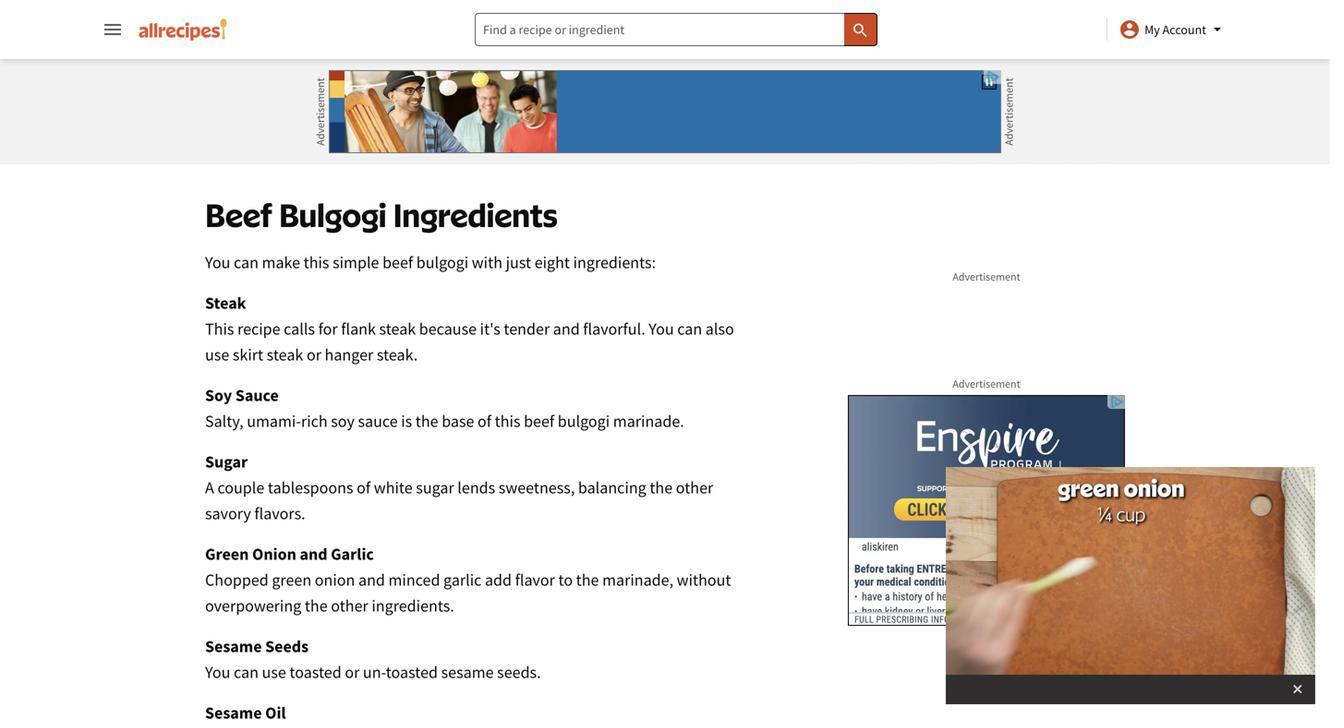 Task type: describe. For each thing, give the bounding box(es) containing it.
gee."
[[450, 127, 484, 148]]

because
[[419, 319, 477, 340]]

chopped
[[205, 570, 269, 591]]

also
[[706, 319, 734, 340]]

flavorful.
[[583, 319, 645, 340]]

steak.
[[377, 345, 418, 366]]

you can make this simple beef bulgogi with just eight ingredients:
[[205, 252, 656, 273]]

0 vertical spatial you
[[205, 252, 230, 273]]

sugar a couple tablespoons of white sugar lends sweetness, balancing the other savory flavors.
[[205, 452, 713, 524]]

you inside sesame seeds you can use toasted or un-toasted sesame seeds.
[[205, 663, 230, 683]]

Find a recipe or ingredient text field
[[475, 13, 878, 46]]

garlic
[[331, 544, 374, 565]]

account
[[1163, 21, 1206, 38]]

salty,
[[205, 411, 244, 432]]

use inside 'steak this recipe calls for flank steak because it's tender and flavorful. you can also use skirt steak or hanger steak.'
[[205, 345, 229, 366]]

for
[[318, 319, 338, 340]]

sesame
[[441, 663, 494, 683]]

minced
[[388, 570, 440, 591]]

soy
[[331, 411, 355, 432]]

savory
[[205, 504, 251, 524]]

it's
[[480, 319, 501, 340]]

my account
[[1145, 21, 1206, 38]]

1 toasted from the left
[[289, 663, 342, 683]]

rich
[[301, 411, 328, 432]]

learn
[[205, 12, 247, 33]]

sauce
[[235, 385, 279, 406]]

flank
[[341, 319, 376, 340]]

beef inside soy sauce salty, umami-rich soy sauce is the base of this beef bulgogi marinade.
[[524, 411, 554, 432]]

sesame seeds you can use toasted or un-toasted sesame seeds.
[[205, 637, 541, 683]]

home image
[[139, 18, 227, 41]]

1 vertical spatial and
[[300, 544, 328, 565]]

sugar
[[416, 478, 454, 499]]

flavor
[[515, 570, 555, 591]]

onion
[[252, 544, 296, 565]]

flavors.
[[254, 504, 305, 524]]

sugar
[[205, 452, 248, 473]]

add
[[485, 570, 512, 591]]

can inside 'steak this recipe calls for flank steak because it's tender and flavorful. you can also use skirt steak or hanger steak.'
[[677, 319, 702, 340]]

learn more
[[205, 12, 289, 33]]

other inside sugar a couple tablespoons of white sugar lends sweetness, balancing the other savory flavors.
[[676, 478, 713, 499]]

my
[[1145, 21, 1160, 38]]

1 vertical spatial steak
[[267, 345, 303, 366]]

0 vertical spatial steak
[[379, 319, 416, 340]]

white
[[374, 478, 413, 499]]

"bulgogi"
[[205, 127, 272, 148]]

a
[[205, 478, 214, 499]]

eight
[[535, 252, 570, 273]]

the inside sugar a couple tablespoons of white sugar lends sweetness, balancing the other savory flavors.
[[650, 478, 673, 499]]

with
[[472, 252, 503, 273]]

soy sauce salty, umami-rich soy sauce is the base of this beef bulgogi marinade.
[[205, 385, 684, 432]]

calls
[[284, 319, 315, 340]]

ingredients
[[393, 195, 557, 235]]

is inside soy sauce salty, umami-rich soy sauce is the base of this beef bulgogi marinade.
[[401, 411, 412, 432]]

green
[[272, 570, 311, 591]]



Task type: locate. For each thing, give the bounding box(es) containing it.
0 horizontal spatial or
[[307, 345, 321, 366]]

0 horizontal spatial bulgogi
[[205, 82, 277, 108]]

balancing
[[578, 478, 646, 499]]

more
[[250, 12, 289, 33]]

the inside soy sauce salty, umami-rich soy sauce is the base of this beef bulgogi marinade.
[[416, 411, 438, 432]]

beef bulgogi ingredients
[[205, 195, 557, 235]]

ingredients.
[[372, 596, 454, 617]]

green onion and garlic chopped green onion and minced garlic add flavor to the marinade, without overpowering the other ingredients.
[[205, 544, 731, 617]]

you right flavorful.
[[649, 319, 674, 340]]

and up the onion
[[300, 544, 328, 565]]

1 horizontal spatial or
[[345, 663, 360, 683]]

pronounced
[[290, 127, 374, 148]]

seeds
[[265, 637, 309, 657]]

seeds.
[[497, 663, 541, 683]]

1 vertical spatial you
[[649, 319, 674, 340]]

beef right simple
[[383, 252, 413, 273]]

or down for
[[307, 345, 321, 366]]

bulgogi
[[205, 82, 277, 108], [279, 195, 386, 235]]

garlic
[[443, 570, 482, 591]]

1 vertical spatial can
[[677, 319, 702, 340]]

other
[[676, 478, 713, 499], [331, 596, 368, 617]]

or left un-
[[345, 663, 360, 683]]

or inside sesame seeds you can use toasted or un-toasted sesame seeds.
[[345, 663, 360, 683]]

marinade.
[[613, 411, 684, 432]]

you inside 'steak this recipe calls for flank steak because it's tender and flavorful. you can also use skirt steak or hanger steak.'
[[649, 319, 674, 340]]

the down the onion
[[305, 596, 328, 617]]

0 horizontal spatial and
[[300, 544, 328, 565]]

none search field inside "my account" banner
[[475, 13, 878, 46]]

you
[[205, 252, 230, 273], [649, 319, 674, 340], [205, 663, 230, 683]]

use
[[205, 345, 229, 366], [262, 663, 286, 683]]

0 vertical spatial this
[[304, 252, 329, 273]]

the right 'balancing'
[[650, 478, 673, 499]]

and right tender
[[553, 319, 580, 340]]

1 horizontal spatial this
[[495, 411, 521, 432]]

0 vertical spatial use
[[205, 345, 229, 366]]

search image
[[851, 21, 870, 40]]

without
[[677, 570, 731, 591]]

this right base
[[495, 411, 521, 432]]

other down the onion
[[331, 596, 368, 617]]

1 horizontal spatial use
[[262, 663, 286, 683]]

ingredients:
[[573, 252, 656, 273]]

1 horizontal spatial and
[[358, 570, 385, 591]]

bulgogi up "bulgogi"
[[205, 82, 277, 108]]

bulgogi pronunciation
[[205, 82, 417, 108]]

of inside soy sauce salty, umami-rich soy sauce is the base of this beef bulgogi marinade.
[[478, 411, 491, 432]]

0 vertical spatial bulgogi
[[205, 82, 277, 108]]

0 horizontal spatial bulgogi
[[416, 252, 468, 273]]

the left base
[[416, 411, 438, 432]]

overpowering
[[205, 596, 301, 617]]

0 horizontal spatial of
[[357, 478, 371, 499]]

sweetness,
[[499, 478, 575, 499]]

my account banner
[[0, 0, 1330, 720]]

1 horizontal spatial beef
[[524, 411, 554, 432]]

1 horizontal spatial is
[[401, 411, 412, 432]]

1 vertical spatial is
[[401, 411, 412, 432]]

toasted
[[289, 663, 342, 683], [386, 663, 438, 683]]

1 horizontal spatial of
[[478, 411, 491, 432]]

can down sesame
[[234, 663, 259, 683]]

steak down calls
[[267, 345, 303, 366]]

is
[[275, 127, 286, 148], [401, 411, 412, 432]]

2 horizontal spatial and
[[553, 319, 580, 340]]

goh-
[[412, 127, 450, 148]]

beef
[[383, 252, 413, 273], [524, 411, 554, 432]]

0 horizontal spatial this
[[304, 252, 329, 273]]

1 vertical spatial bulgogi
[[279, 195, 386, 235]]

or inside 'steak this recipe calls for flank steak because it's tender and flavorful. you can also use skirt steak or hanger steak.'
[[307, 345, 321, 366]]

can
[[234, 252, 259, 273], [677, 319, 702, 340], [234, 663, 259, 683]]

and down garlic
[[358, 570, 385, 591]]

0 horizontal spatial steak
[[267, 345, 303, 366]]

0 horizontal spatial beef
[[383, 252, 413, 273]]

of left white
[[357, 478, 371, 499]]

to
[[558, 570, 573, 591]]

0 vertical spatial of
[[478, 411, 491, 432]]

marinade,
[[602, 570, 673, 591]]

is right "bulgogi"
[[275, 127, 286, 148]]

umami-
[[247, 411, 301, 432]]

onion
[[315, 570, 355, 591]]

"bulgogi" is pronounced "bul-goh-gee."
[[205, 127, 484, 148]]

skirt
[[233, 345, 263, 366]]

0 vertical spatial bulgogi
[[416, 252, 468, 273]]

bulgogi inside soy sauce salty, umami-rich soy sauce is the base of this beef bulgogi marinade.
[[558, 411, 610, 432]]

the
[[416, 411, 438, 432], [650, 478, 673, 499], [576, 570, 599, 591], [305, 596, 328, 617]]

simple
[[333, 252, 379, 273]]

use down this
[[205, 345, 229, 366]]

0 horizontal spatial toasted
[[289, 663, 342, 683]]

my account button
[[1119, 18, 1229, 41]]

0 horizontal spatial other
[[331, 596, 368, 617]]

sauce
[[358, 411, 398, 432]]

can left also
[[677, 319, 702, 340]]

0 vertical spatial and
[[553, 319, 580, 340]]

this
[[205, 319, 234, 340]]

0 vertical spatial beef
[[383, 252, 413, 273]]

2 toasted from the left
[[386, 663, 438, 683]]

beef
[[205, 195, 272, 235]]

caret_down image
[[1206, 18, 1229, 41]]

bulgogi up simple
[[279, 195, 386, 235]]

bulgogi
[[416, 252, 468, 273], [558, 411, 610, 432]]

lends
[[458, 478, 495, 499]]

menu image
[[102, 18, 124, 41]]

other inside green onion and garlic chopped green onion and minced garlic add flavor to the marinade, without overpowering the other ingredients.
[[331, 596, 368, 617]]

toasted down seeds
[[289, 663, 342, 683]]

1 vertical spatial bulgogi
[[558, 411, 610, 432]]

can inside sesame seeds you can use toasted or un-toasted sesame seeds.
[[234, 663, 259, 683]]

just
[[506, 252, 531, 273]]

2 vertical spatial you
[[205, 663, 230, 683]]

tender
[[504, 319, 550, 340]]

use inside sesame seeds you can use toasted or un-toasted sesame seeds.
[[262, 663, 286, 683]]

of inside sugar a couple tablespoons of white sugar lends sweetness, balancing the other savory flavors.
[[357, 478, 371, 499]]

0 horizontal spatial use
[[205, 345, 229, 366]]

steak this recipe calls for flank steak because it's tender and flavorful. you can also use skirt steak or hanger steak.
[[205, 293, 734, 366]]

2 vertical spatial can
[[234, 663, 259, 683]]

you up "steak"
[[205, 252, 230, 273]]

of
[[478, 411, 491, 432], [357, 478, 371, 499]]

un-
[[363, 663, 386, 683]]

soy
[[205, 385, 232, 406]]

green
[[205, 544, 249, 565]]

"bul-
[[378, 127, 412, 148]]

make
[[262, 252, 300, 273]]

1 horizontal spatial bulgogi
[[558, 411, 610, 432]]

toasted left 'sesame'
[[386, 663, 438, 683]]

0 vertical spatial other
[[676, 478, 713, 499]]

0 vertical spatial is
[[275, 127, 286, 148]]

can left make
[[234, 252, 259, 273]]

account image
[[1119, 18, 1141, 41]]

0 vertical spatial can
[[234, 252, 259, 273]]

1 horizontal spatial toasted
[[386, 663, 438, 683]]

couple
[[217, 478, 264, 499]]

this right make
[[304, 252, 329, 273]]

and
[[553, 319, 580, 340], [300, 544, 328, 565], [358, 570, 385, 591]]

hanger
[[325, 345, 373, 366]]

1 vertical spatial of
[[357, 478, 371, 499]]

is right sauce on the left bottom of the page
[[401, 411, 412, 432]]

use down seeds
[[262, 663, 286, 683]]

beef up sweetness,
[[524, 411, 554, 432]]

bulgogi left "with"
[[416, 252, 468, 273]]

other down "marinade."
[[676, 478, 713, 499]]

of right base
[[478, 411, 491, 432]]

recipe
[[237, 319, 280, 340]]

steak up steak.
[[379, 319, 416, 340]]

sesame
[[205, 637, 262, 657]]

this inside soy sauce salty, umami-rich soy sauce is the base of this beef bulgogi marinade.
[[495, 411, 521, 432]]

and inside 'steak this recipe calls for flank steak because it's tender and flavorful. you can also use skirt steak or hanger steak.'
[[553, 319, 580, 340]]

0 vertical spatial or
[[307, 345, 321, 366]]

None search field
[[475, 13, 878, 46]]

steak
[[379, 319, 416, 340], [267, 345, 303, 366]]

0 horizontal spatial is
[[275, 127, 286, 148]]

this
[[304, 252, 329, 273], [495, 411, 521, 432]]

or
[[307, 345, 321, 366], [345, 663, 360, 683]]

1 horizontal spatial other
[[676, 478, 713, 499]]

1 vertical spatial beef
[[524, 411, 554, 432]]

1 vertical spatial use
[[262, 663, 286, 683]]

1 vertical spatial this
[[495, 411, 521, 432]]

advertisement region
[[848, 0, 1125, 266], [329, 70, 1001, 153], [848, 395, 1125, 626]]

pronunciation
[[281, 82, 417, 108]]

base
[[442, 411, 474, 432]]

bulgogi left "marinade."
[[558, 411, 610, 432]]

you down sesame
[[205, 663, 230, 683]]

steak
[[205, 293, 246, 314]]

1 horizontal spatial bulgogi
[[279, 195, 386, 235]]

1 vertical spatial other
[[331, 596, 368, 617]]

2 vertical spatial and
[[358, 570, 385, 591]]

tablespoons
[[268, 478, 353, 499]]

the right to
[[576, 570, 599, 591]]

1 vertical spatial or
[[345, 663, 360, 683]]

1 horizontal spatial steak
[[379, 319, 416, 340]]



Task type: vqa. For each thing, say whether or not it's contained in the screenshot.
use in STEAK THIS RECIPE CALLS FOR FLANK STEAK BECAUSE IT'S TENDER AND FLAVORFUL. YOU CAN ALSO USE SKIRT STEAK OR HANGER STEAK.
yes



